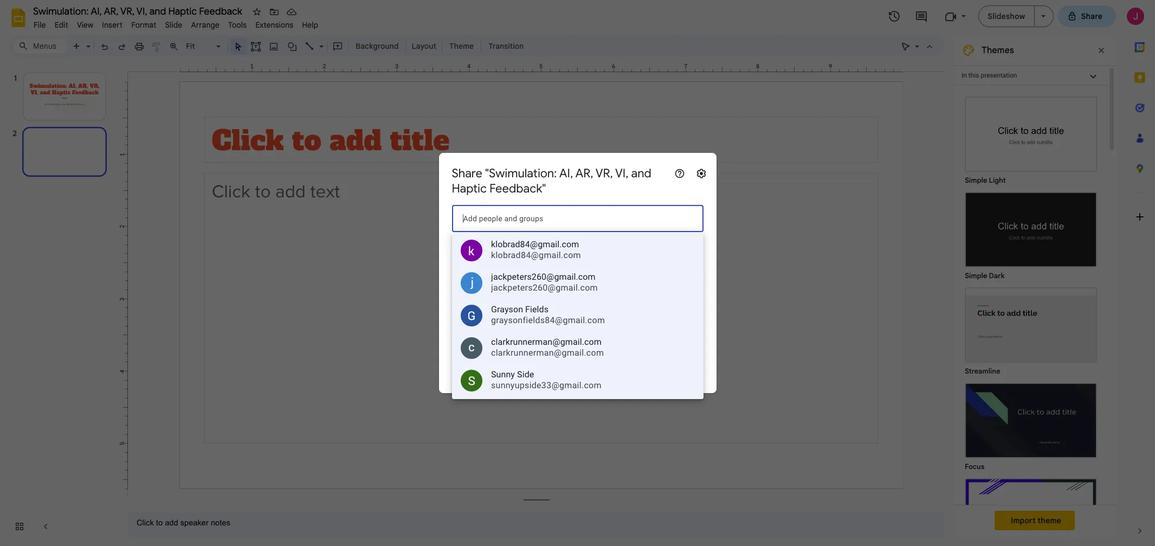 Task type: describe. For each thing, give the bounding box(es) containing it.
option group inside "themes" section
[[954, 86, 1108, 546]]

transition
[[489, 41, 524, 51]]

background button
[[351, 38, 404, 54]]

Simple Dark radio
[[960, 187, 1103, 282]]

menu bar banner
[[0, 0, 1155, 546]]

background
[[356, 41, 399, 51]]

simple dark
[[965, 271, 1005, 280]]

mode and view toolbar
[[897, 35, 939, 57]]

Star checkbox
[[249, 4, 265, 20]]

shift image
[[966, 479, 1096, 546]]

simple for simple dark
[[965, 271, 987, 280]]

themes section
[[954, 35, 1116, 546]]

share. private to only me. image
[[1067, 11, 1077, 21]]

simple for simple light
[[965, 176, 987, 185]]

Menus field
[[14, 38, 68, 54]]

menu bar inside 'menu bar' banner
[[29, 14, 323, 32]]

simple light
[[965, 176, 1006, 185]]

themes application
[[0, 0, 1155, 546]]

Focus radio
[[960, 377, 1103, 473]]

import
[[1011, 516, 1036, 525]]

navigation inside themes application
[[0, 61, 119, 546]]



Task type: vqa. For each thing, say whether or not it's contained in the screenshot.
Shift 'option'
yes



Task type: locate. For each thing, give the bounding box(es) containing it.
simple inside radio
[[965, 176, 987, 185]]

1 vertical spatial simple
[[965, 271, 987, 280]]

focus
[[965, 462, 985, 471]]

theme
[[449, 41, 474, 51]]

navigation
[[0, 61, 119, 546]]

theme
[[1038, 516, 1062, 525]]

simple left "dark"
[[965, 271, 987, 280]]

theme button
[[445, 38, 479, 54]]

Streamline radio
[[960, 282, 1103, 377]]

import theme
[[1011, 516, 1062, 525]]

transition button
[[484, 38, 529, 54]]

dark
[[989, 271, 1005, 280]]

streamline
[[965, 367, 1001, 376]]

import theme button
[[995, 511, 1075, 530]]

option group containing simple light
[[954, 86, 1108, 546]]

light
[[989, 176, 1006, 185]]

option group
[[954, 86, 1108, 546]]

simple
[[965, 176, 987, 185], [965, 271, 987, 280]]

Simple Light radio
[[960, 91, 1103, 546]]

menu bar
[[29, 14, 323, 32]]

tab list inside 'menu bar' banner
[[1125, 32, 1155, 516]]

simple left light in the top right of the page
[[965, 176, 987, 185]]

Rename text field
[[29, 4, 248, 17]]

1 simple from the top
[[965, 176, 987, 185]]

0 vertical spatial simple
[[965, 176, 987, 185]]

themes
[[982, 45, 1014, 56]]

tab list
[[1125, 32, 1155, 516]]

2 simple from the top
[[965, 271, 987, 280]]

main toolbar
[[67, 38, 529, 54]]

simple inside option
[[965, 271, 987, 280]]

Shift radio
[[960, 473, 1103, 546]]



